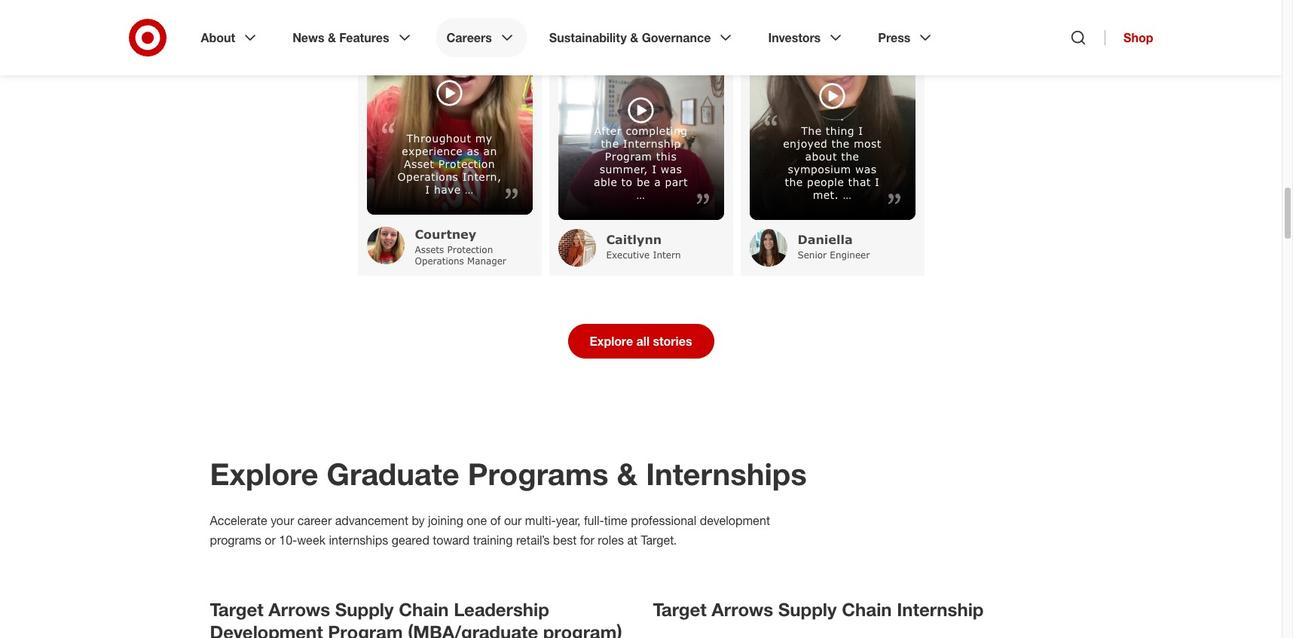 Task type: describe. For each thing, give the bounding box(es) containing it.
play video answer to question: what did you enjoy most about your experience as a target intern? image
[[436, 80, 463, 106]]

shop
[[1124, 30, 1153, 45]]

enjoyed
[[783, 137, 828, 150]]

the up that
[[841, 150, 859, 163]]

week
[[297, 533, 326, 548]]

daniella senior engineer
[[798, 232, 870, 261]]

year,
[[556, 513, 581, 529]]

i right that
[[875, 176, 880, 189]]

i right thing
[[859, 125, 863, 137]]

asset
[[404, 158, 434, 171]]

have
[[434, 183, 461, 196]]

best
[[553, 533, 577, 548]]

my
[[475, 132, 492, 145]]

operations inside throughout my experience as an asset protection operations intern, i have …
[[398, 171, 458, 183]]

training
[[473, 533, 513, 548]]

advancement
[[335, 513, 408, 529]]

after
[[594, 125, 622, 137]]

press
[[878, 30, 911, 45]]

throughout
[[407, 132, 471, 145]]

program)
[[543, 621, 622, 638]]

completing
[[626, 125, 688, 137]]

experience
[[402, 145, 463, 158]]

protection inside throughout my experience as an asset protection operations intern, i have …
[[438, 158, 495, 171]]

engineer
[[830, 250, 870, 261]]

careers link
[[436, 18, 527, 57]]

the
[[801, 125, 822, 137]]

roles
[[598, 533, 624, 548]]

news & features
[[293, 30, 389, 45]]

target for target arrows supply chain leadership development program (mba/graduate program)
[[210, 599, 264, 621]]

careers
[[447, 30, 492, 45]]

was inside after completing the internship program this summer, i was able to be a part …
[[661, 163, 682, 176]]

intern
[[653, 250, 681, 261]]

symposium
[[788, 163, 851, 176]]

caitlynn executive intern
[[606, 232, 681, 261]]

sustainability & governance link
[[539, 18, 746, 57]]

program inside after completing the internship program this summer, i was able to be a part …
[[605, 150, 652, 163]]

or
[[265, 533, 276, 548]]

the left most
[[832, 137, 850, 150]]

senior
[[798, 250, 827, 261]]

explore all stories link
[[568, 324, 714, 359]]

… inside after completing the internship program this summer, i was able to be a part …
[[636, 189, 645, 201]]

this
[[656, 150, 677, 163]]

executive
[[606, 250, 650, 261]]

sustainability
[[549, 30, 627, 45]]

programs
[[468, 456, 609, 492]]

& for sustainability
[[630, 30, 638, 45]]

target for target arrows supply chain internship
[[653, 599, 707, 621]]

one
[[467, 513, 487, 529]]

shop link
[[1105, 30, 1153, 45]]

the thing i enjoyed the most about the symposium was the people that i met. …
[[783, 125, 882, 201]]

investors link
[[758, 18, 856, 57]]

time
[[604, 513, 628, 529]]

explore for explore graduate programs & internships
[[210, 456, 318, 492]]

chain for leadership
[[399, 599, 449, 621]]

target arrows supply chain internship
[[653, 599, 984, 621]]

internships
[[329, 533, 388, 548]]

play video answer to question: based on your experience in this internship program how would you describe target's culture? image
[[628, 97, 654, 123]]

target arrows supply chain leadership development program (mba/graduate program)
[[210, 599, 622, 638]]

press link
[[868, 18, 945, 57]]

governance
[[642, 30, 711, 45]]

explore all stories
[[590, 334, 692, 349]]

joining
[[428, 513, 463, 529]]

news & features link
[[282, 18, 424, 57]]

able
[[594, 176, 617, 189]]

met.
[[813, 189, 839, 201]]

development
[[700, 513, 770, 529]]

throughout my experience as an asset protection operations intern, i have …
[[398, 132, 502, 196]]

1 vertical spatial internship
[[897, 599, 984, 621]]

the left the people
[[785, 176, 803, 189]]

the inside after completing the internship program this summer, i was able to be a part …
[[601, 137, 619, 150]]

manager
[[467, 256, 506, 267]]

arrows for target arrows supply chain internship
[[712, 599, 773, 621]]

after completing the internship program this summer, i was able to be a part …
[[594, 125, 688, 201]]

geared
[[392, 533, 430, 548]]

development
[[210, 621, 323, 638]]

courtney assets protection operations manager
[[415, 227, 506, 267]]

graduate
[[327, 456, 460, 492]]

& for news
[[328, 30, 336, 45]]

operations inside courtney assets protection operations manager
[[415, 256, 464, 267]]

as
[[467, 145, 479, 158]]



Task type: locate. For each thing, give the bounding box(es) containing it.
& inside the sustainability & governance link
[[630, 30, 638, 45]]

features
[[339, 30, 389, 45]]

at
[[627, 533, 638, 548]]

the up summer,
[[601, 137, 619, 150]]

professional
[[631, 513, 697, 529]]

2 horizontal spatial logo image
[[750, 229, 787, 267]]

1 vertical spatial protection
[[447, 244, 493, 256]]

accelerate your career advancement by joining one of our multi-year, full-time professional development programs or 10-week internships geared toward training retail's best for roles at target.
[[210, 513, 770, 548]]

target.
[[641, 533, 677, 548]]

career
[[297, 513, 332, 529]]

(mba/graduate
[[408, 621, 538, 638]]

1 horizontal spatial internship
[[897, 599, 984, 621]]

explore left the all
[[590, 334, 633, 349]]

explore for explore all stories
[[590, 334, 633, 349]]

courtney
[[415, 227, 476, 241]]

the
[[601, 137, 619, 150], [832, 137, 850, 150], [841, 150, 859, 163], [785, 176, 803, 189]]

1 vertical spatial explore
[[210, 456, 318, 492]]

0 horizontal spatial internship
[[623, 137, 681, 150]]

about
[[201, 30, 235, 45]]

… right met.
[[843, 189, 852, 201]]

1 horizontal spatial supply
[[778, 599, 837, 621]]

protection down the "courtney"
[[447, 244, 493, 256]]

retail's
[[516, 533, 550, 548]]

daniella
[[798, 232, 853, 247]]

1 target from the left
[[210, 599, 264, 621]]

1 horizontal spatial target
[[653, 599, 707, 621]]

2 supply from the left
[[778, 599, 837, 621]]

1 was from the left
[[661, 163, 682, 176]]

chain
[[399, 599, 449, 621], [842, 599, 892, 621]]

0 vertical spatial program
[[605, 150, 652, 163]]

i inside after completing the internship program this summer, i was able to be a part …
[[652, 163, 657, 176]]

1 horizontal spatial chain
[[842, 599, 892, 621]]

of
[[490, 513, 501, 529]]

1 vertical spatial program
[[328, 621, 403, 638]]

i inside throughout my experience as an asset protection operations intern, i have …
[[425, 183, 430, 196]]

investors
[[768, 30, 821, 45]]

protection inside courtney assets protection operations manager
[[447, 244, 493, 256]]

logo image for daniella
[[750, 229, 787, 267]]

was inside "the thing i enjoyed the most about the symposium was the people that i met. …"
[[855, 163, 877, 176]]

chain for internship
[[842, 599, 892, 621]]

i left have
[[425, 183, 430, 196]]

1 arrows from the left
[[269, 599, 330, 621]]

& left governance
[[630, 30, 638, 45]]

…
[[465, 183, 474, 196], [636, 189, 645, 201], [843, 189, 852, 201]]

1 supply from the left
[[335, 599, 394, 621]]

0 horizontal spatial explore
[[210, 456, 318, 492]]

your
[[271, 513, 294, 529]]

that
[[848, 176, 871, 189]]

arrows inside target arrows supply chain leadership development program (mba/graduate program)
[[269, 599, 330, 621]]

2 arrows from the left
[[712, 599, 773, 621]]

10-
[[279, 533, 297, 548]]

0 horizontal spatial arrows
[[269, 599, 330, 621]]

0 vertical spatial protection
[[438, 158, 495, 171]]

0 vertical spatial operations
[[398, 171, 458, 183]]

operations down experience
[[398, 171, 458, 183]]

1 horizontal spatial logo image
[[558, 229, 596, 267]]

2 target from the left
[[653, 599, 707, 621]]

1 horizontal spatial was
[[855, 163, 877, 176]]

for
[[580, 533, 595, 548]]

0 vertical spatial internship
[[623, 137, 681, 150]]

1 horizontal spatial …
[[636, 189, 645, 201]]

2 chain from the left
[[842, 599, 892, 621]]

to
[[621, 176, 633, 189]]

all
[[637, 334, 650, 349]]

assets
[[415, 244, 444, 256]]

our
[[504, 513, 522, 529]]

about link
[[190, 18, 270, 57]]

0 horizontal spatial supply
[[335, 599, 394, 621]]

supply inside target arrows supply chain leadership development program (mba/graduate program)
[[335, 599, 394, 621]]

chain inside target arrows supply chain leadership development program (mba/graduate program)
[[399, 599, 449, 621]]

0 horizontal spatial target
[[210, 599, 264, 621]]

1 chain from the left
[[399, 599, 449, 621]]

explore up your
[[210, 456, 318, 492]]

logo image for caitlynn
[[558, 229, 596, 267]]

internships
[[646, 456, 807, 492]]

people
[[807, 176, 844, 189]]

sustainability & governance
[[549, 30, 711, 45]]

2 was from the left
[[855, 163, 877, 176]]

0 horizontal spatial …
[[465, 183, 474, 196]]

toward
[[433, 533, 470, 548]]

logo image
[[367, 227, 404, 264], [558, 229, 596, 267], [750, 229, 787, 267]]

1 vertical spatial operations
[[415, 256, 464, 267]]

… inside "the thing i enjoyed the most about the symposium was the people that i met. …"
[[843, 189, 852, 201]]

was
[[661, 163, 682, 176], [855, 163, 877, 176]]

1 horizontal spatial explore
[[590, 334, 633, 349]]

& right the news
[[328, 30, 336, 45]]

protection down my
[[438, 158, 495, 171]]

summer,
[[600, 163, 648, 176]]

logo image left assets
[[367, 227, 404, 264]]

0 vertical spatial explore
[[590, 334, 633, 349]]

a
[[654, 176, 661, 189]]

i right be
[[652, 163, 657, 176]]

by
[[412, 513, 425, 529]]

an
[[484, 145, 497, 158]]

logo image for courtney
[[367, 227, 404, 264]]

logo image left executive
[[558, 229, 596, 267]]

logo image left senior
[[750, 229, 787, 267]]

multi-
[[525, 513, 556, 529]]

stories
[[653, 334, 692, 349]]

was right be
[[661, 163, 682, 176]]

supply for internship
[[778, 599, 837, 621]]

1 horizontal spatial arrows
[[712, 599, 773, 621]]

target down target.
[[653, 599, 707, 621]]

leadership
[[454, 599, 549, 621]]

target down programs
[[210, 599, 264, 621]]

operations
[[398, 171, 458, 183], [415, 256, 464, 267]]

2 horizontal spatial …
[[843, 189, 852, 201]]

operations down the "courtney"
[[415, 256, 464, 267]]

arrows for target arrows supply chain leadership development program (mba/graduate program)
[[269, 599, 330, 621]]

& up time
[[617, 456, 638, 492]]

most
[[854, 137, 882, 150]]

0 horizontal spatial logo image
[[367, 227, 404, 264]]

accelerate
[[210, 513, 267, 529]]

supply
[[335, 599, 394, 621], [778, 599, 837, 621]]

0 horizontal spatial program
[[328, 621, 403, 638]]

part
[[665, 176, 688, 189]]

intern,
[[463, 171, 502, 183]]

&
[[328, 30, 336, 45], [630, 30, 638, 45], [617, 456, 638, 492]]

was down most
[[855, 163, 877, 176]]

about
[[805, 150, 837, 163]]

news
[[293, 30, 324, 45]]

programs
[[210, 533, 261, 548]]

internship inside after completing the internship program this summer, i was able to be a part …
[[623, 137, 681, 150]]

caitlynn
[[606, 232, 662, 247]]

… inside throughout my experience as an asset protection operations intern, i have …
[[465, 183, 474, 196]]

… right to
[[636, 189, 645, 201]]

program
[[605, 150, 652, 163], [328, 621, 403, 638]]

internship
[[623, 137, 681, 150], [897, 599, 984, 621]]

… right have
[[465, 183, 474, 196]]

1 horizontal spatial program
[[605, 150, 652, 163]]

supply for leadership
[[335, 599, 394, 621]]

explore graduate programs & internships
[[210, 456, 807, 492]]

be
[[637, 176, 650, 189]]

play video answer to question: what did you enjoy most about the women in tech symposium? image
[[819, 83, 846, 109]]

program inside target arrows supply chain leadership development program (mba/graduate program)
[[328, 621, 403, 638]]

0 horizontal spatial chain
[[399, 599, 449, 621]]

target inside target arrows supply chain leadership development program (mba/graduate program)
[[210, 599, 264, 621]]

full-
[[584, 513, 604, 529]]

0 horizontal spatial was
[[661, 163, 682, 176]]

& inside news & features link
[[328, 30, 336, 45]]

target
[[210, 599, 264, 621], [653, 599, 707, 621]]

arrows
[[269, 599, 330, 621], [712, 599, 773, 621]]



Task type: vqa. For each thing, say whether or not it's contained in the screenshot.
leftmost THE LOGO
yes



